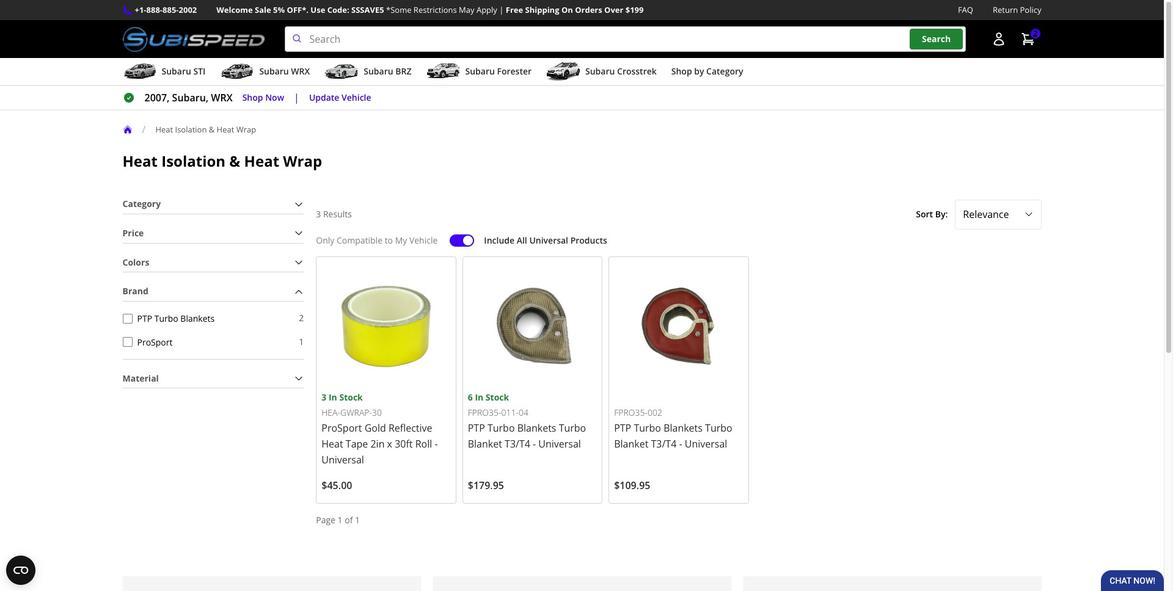 Task type: locate. For each thing, give the bounding box(es) containing it.
heat down /
[[123, 151, 158, 171]]

subaru brz
[[364, 65, 412, 77]]

1 horizontal spatial -
[[533, 438, 536, 451]]

isolation down heat isolation & heat wrap link
[[161, 151, 226, 171]]

1 vertical spatial isolation
[[161, 151, 226, 171]]

0 horizontal spatial ptp
[[137, 313, 152, 324]]

isolation
[[175, 124, 207, 135], [161, 151, 226, 171]]

hea-
[[322, 407, 340, 419]]

t3/t4 down the 04
[[505, 438, 530, 451]]

| left 'free'
[[500, 4, 504, 15]]

5 subaru from the left
[[586, 65, 615, 77]]

by:
[[936, 208, 948, 220]]

0 horizontal spatial |
[[294, 91, 299, 105]]

002
[[648, 407, 663, 419]]

select... image
[[1024, 210, 1034, 220]]

in right "6" at the left bottom
[[475, 392, 484, 403]]

0 vertical spatial prosport
[[137, 337, 173, 348]]

0 horizontal spatial -
[[435, 438, 438, 451]]

&
[[209, 124, 215, 135], [229, 151, 240, 171]]

shop left by
[[672, 65, 692, 77]]

1 horizontal spatial wrap
[[283, 151, 322, 171]]

+1-
[[135, 4, 146, 15]]

prosport
[[137, 337, 173, 348], [322, 422, 362, 435]]

2 fpro35- from the left
[[614, 407, 648, 419]]

stock up 011-
[[486, 392, 509, 403]]

0 horizontal spatial blankets
[[181, 313, 215, 324]]

blanket inside 6 in stock fpro35-011-04 ptp turbo blankets turbo blanket t3/t4 - universal
[[468, 438, 502, 451]]

0 horizontal spatial stock
[[340, 392, 363, 403]]

shipping
[[525, 4, 560, 15]]

1 horizontal spatial shop
[[672, 65, 692, 77]]

subaru up now
[[259, 65, 289, 77]]

2 in from the left
[[475, 392, 484, 403]]

|
[[500, 4, 504, 15], [294, 91, 299, 105]]

1 stock from the left
[[340, 392, 363, 403]]

blanket inside ptp turbo blankets turbo blanket t3/t4 - universal
[[614, 438, 649, 451]]

1 ptp turbo blankets turbo blanket t3/t4 - universal image from the left
[[468, 262, 597, 391]]

shop left now
[[242, 92, 263, 103]]

heat left tape
[[322, 438, 343, 451]]

shop
[[672, 65, 692, 77], [242, 92, 263, 103]]

all
[[517, 235, 527, 246]]

0 horizontal spatial 1
[[299, 336, 304, 348]]

search input field
[[285, 26, 966, 52]]

heat down heat isolation & heat wrap link
[[244, 151, 279, 171]]

6 in stock fpro35-011-04 ptp turbo blankets turbo blanket t3/t4 - universal
[[468, 392, 586, 451]]

prosport down hea-
[[322, 422, 362, 435]]

include all universal products
[[484, 235, 607, 246]]

0 horizontal spatial in
[[329, 392, 337, 403]]

a subaru forester thumbnail image image
[[426, 62, 461, 81]]

button image
[[992, 32, 1006, 47]]

t3/t4
[[505, 438, 530, 451], [651, 438, 677, 451]]

stock up gwrap-
[[340, 392, 363, 403]]

subaru left sti
[[162, 65, 191, 77]]

subaru left 'crosstrek'
[[586, 65, 615, 77]]

in up hea-
[[329, 392, 337, 403]]

shop inside shop now link
[[242, 92, 263, 103]]

2 horizontal spatial -
[[679, 438, 683, 451]]

wrx up update
[[291, 65, 310, 77]]

30
[[372, 407, 382, 419]]

heat inside the 3 in stock hea-gwrap-30 prosport gold reflective heat tape 2in x 30ft roll - universal
[[322, 438, 343, 451]]

3 - from the left
[[679, 438, 683, 451]]

0 horizontal spatial blanket
[[468, 438, 502, 451]]

1 vertical spatial 3
[[322, 392, 327, 403]]

subaru inside dropdown button
[[259, 65, 289, 77]]

3 inside the 3 in stock hea-gwrap-30 prosport gold reflective heat tape 2in x 30ft roll - universal
[[322, 392, 327, 403]]

subaru for subaru brz
[[364, 65, 393, 77]]

2 horizontal spatial blankets
[[664, 422, 703, 435]]

0 vertical spatial wrx
[[291, 65, 310, 77]]

+1-888-885-2002 link
[[135, 4, 197, 17]]

universal inside 6 in stock fpro35-011-04 ptp turbo blankets turbo blanket t3/t4 - universal
[[539, 438, 581, 451]]

update vehicle button
[[309, 91, 371, 105]]

PTP Turbo Blankets button
[[123, 314, 132, 324]]

3 left results at the left top of page
[[316, 208, 321, 220]]

0 horizontal spatial wrap
[[236, 124, 256, 135]]

by
[[695, 65, 704, 77]]

shop now
[[242, 92, 284, 103]]

ptp
[[137, 313, 152, 324], [468, 422, 485, 435], [614, 422, 632, 435]]

colors button
[[123, 253, 304, 272]]

3 up hea-
[[322, 392, 327, 403]]

welcome
[[217, 4, 253, 15]]

$199
[[626, 4, 644, 15]]

-
[[435, 438, 438, 451], [533, 438, 536, 451], [679, 438, 683, 451]]

ptp down fpro35-002
[[614, 422, 632, 435]]

1 fpro35- from the left
[[468, 407, 502, 419]]

x
[[387, 438, 392, 451]]

2 ptp turbo blankets turbo blanket t3/t4 - universal image from the left
[[614, 262, 744, 391]]

category button
[[123, 195, 304, 214]]

1 horizontal spatial ptp turbo blankets turbo blanket t3/t4 - universal image
[[614, 262, 744, 391]]

1 vertical spatial 2
[[299, 312, 304, 324]]

blanket down fpro35-002
[[614, 438, 649, 451]]

open widget image
[[6, 556, 35, 586]]

ptp down "6" at the left bottom
[[468, 422, 485, 435]]

heat down 2007, subaru, wrx
[[217, 124, 234, 135]]

prosport right prosport button
[[137, 337, 173, 348]]

shop inside "shop by category" dropdown button
[[672, 65, 692, 77]]

update vehicle
[[309, 92, 371, 103]]

t3/t4 down '002'
[[651, 438, 677, 451]]

stock
[[340, 392, 363, 403], [486, 392, 509, 403]]

ptp inside ptp turbo blankets turbo blanket t3/t4 - universal
[[614, 422, 632, 435]]

blankets for ptp turbo blankets
[[181, 313, 215, 324]]

2
[[1033, 28, 1038, 39], [299, 312, 304, 324]]

Select... button
[[956, 200, 1042, 230]]

subaru forester button
[[426, 61, 532, 85]]

ptp inside 6 in stock fpro35-011-04 ptp turbo blankets turbo blanket t3/t4 - universal
[[468, 422, 485, 435]]

1 vertical spatial |
[[294, 91, 299, 105]]

now
[[265, 92, 284, 103]]

*some restrictions may apply | free shipping on orders over $199
[[386, 4, 644, 15]]

| right now
[[294, 91, 299, 105]]

1 horizontal spatial blanket
[[614, 438, 649, 451]]

blankets inside 6 in stock fpro35-011-04 ptp turbo blankets turbo blanket t3/t4 - universal
[[518, 422, 557, 435]]

1 subaru from the left
[[162, 65, 191, 77]]

in inside the 3 in stock hea-gwrap-30 prosport gold reflective heat tape 2in x 30ft roll - universal
[[329, 392, 337, 403]]

shop for shop by category
[[672, 65, 692, 77]]

price button
[[123, 224, 304, 243]]

1 horizontal spatial 3
[[322, 392, 327, 403]]

2 stock from the left
[[486, 392, 509, 403]]

0 vertical spatial 2
[[1033, 28, 1038, 39]]

885-
[[163, 4, 179, 15]]

subaru forester
[[465, 65, 532, 77]]

code:
[[327, 4, 349, 15]]

ptp for ptp turbo blankets
[[137, 313, 152, 324]]

in inside 6 in stock fpro35-011-04 ptp turbo blankets turbo blanket t3/t4 - universal
[[475, 392, 484, 403]]

1 t3/t4 from the left
[[505, 438, 530, 451]]

2 blanket from the left
[[614, 438, 649, 451]]

vehicle down subaru brz dropdown button
[[342, 92, 371, 103]]

1 horizontal spatial fpro35-
[[614, 407, 648, 419]]

blankets inside ptp turbo blankets turbo blanket t3/t4 - universal
[[664, 422, 703, 435]]

1 horizontal spatial ptp
[[468, 422, 485, 435]]

vehicle right the "my"
[[409, 235, 438, 246]]

sale
[[255, 4, 271, 15]]

a subaru wrx thumbnail image image
[[220, 62, 255, 81]]

888-
[[146, 4, 163, 15]]

1 horizontal spatial 1
[[338, 515, 343, 526]]

0 vertical spatial &
[[209, 124, 215, 135]]

0 horizontal spatial wrx
[[211, 91, 233, 105]]

0 horizontal spatial fpro35-
[[468, 407, 502, 419]]

1 horizontal spatial 2
[[1033, 28, 1038, 39]]

1 horizontal spatial in
[[475, 392, 484, 403]]

& down 2007, subaru, wrx
[[209, 124, 215, 135]]

- inside 6 in stock fpro35-011-04 ptp turbo blankets turbo blanket t3/t4 - universal
[[533, 438, 536, 451]]

subaru for subaru forester
[[465, 65, 495, 77]]

1 vertical spatial heat isolation & heat wrap
[[123, 151, 322, 171]]

2 t3/t4 from the left
[[651, 438, 677, 451]]

in for ptp
[[475, 392, 484, 403]]

0 vertical spatial 3
[[316, 208, 321, 220]]

over
[[605, 4, 624, 15]]

0 vertical spatial vehicle
[[342, 92, 371, 103]]

0 horizontal spatial 2
[[299, 312, 304, 324]]

wrap
[[236, 124, 256, 135], [283, 151, 322, 171]]

& down heat isolation & heat wrap link
[[229, 151, 240, 171]]

1 horizontal spatial wrx
[[291, 65, 310, 77]]

policy
[[1021, 4, 1042, 15]]

ptp right ptp turbo blankets button
[[137, 313, 152, 324]]

3
[[316, 208, 321, 220], [322, 392, 327, 403]]

30ft
[[395, 438, 413, 451]]

page 1 of 1
[[316, 515, 360, 526]]

may
[[459, 4, 475, 15]]

0 horizontal spatial t3/t4
[[505, 438, 530, 451]]

heat isolation & heat wrap down heat isolation & heat wrap link
[[123, 151, 322, 171]]

1 horizontal spatial t3/t4
[[651, 438, 677, 451]]

ptp turbo blankets turbo blanket t3/t4 - universal image for $109.95
[[614, 262, 744, 391]]

4 subaru from the left
[[465, 65, 495, 77]]

apply
[[477, 4, 497, 15]]

0 vertical spatial |
[[500, 4, 504, 15]]

0 vertical spatial heat isolation & heat wrap
[[155, 124, 256, 135]]

0 vertical spatial shop
[[672, 65, 692, 77]]

1 horizontal spatial stock
[[486, 392, 509, 403]]

3 for 3 results
[[316, 208, 321, 220]]

1 vertical spatial vehicle
[[409, 235, 438, 246]]

blanket down 011-
[[468, 438, 502, 451]]

1 vertical spatial wrx
[[211, 91, 233, 105]]

0 horizontal spatial vehicle
[[342, 92, 371, 103]]

ptp turbo blankets turbo blanket t3/t4 - universal image
[[468, 262, 597, 391], [614, 262, 744, 391]]

1 blanket from the left
[[468, 438, 502, 451]]

1 - from the left
[[435, 438, 438, 451]]

1 horizontal spatial prosport
[[322, 422, 362, 435]]

subaru for subaru crosstrek
[[586, 65, 615, 77]]

0 horizontal spatial 3
[[316, 208, 321, 220]]

fpro35- down "6" at the left bottom
[[468, 407, 502, 419]]

0 horizontal spatial shop
[[242, 92, 263, 103]]

category
[[707, 65, 744, 77]]

fpro35- inside 6 in stock fpro35-011-04 ptp turbo blankets turbo blanket t3/t4 - universal
[[468, 407, 502, 419]]

2 - from the left
[[533, 438, 536, 451]]

isolation down subaru,
[[175, 124, 207, 135]]

1 in from the left
[[329, 392, 337, 403]]

stock inside 6 in stock fpro35-011-04 ptp turbo blankets turbo blanket t3/t4 - universal
[[486, 392, 509, 403]]

1 vertical spatial shop
[[242, 92, 263, 103]]

1 horizontal spatial blankets
[[518, 422, 557, 435]]

material
[[123, 373, 159, 384]]

t3/t4 inside 6 in stock fpro35-011-04 ptp turbo blankets turbo blanket t3/t4 - universal
[[505, 438, 530, 451]]

blankets
[[181, 313, 215, 324], [518, 422, 557, 435], [664, 422, 703, 435]]

in for prosport
[[329, 392, 337, 403]]

wrx down a subaru wrx thumbnail image
[[211, 91, 233, 105]]

stock inside the 3 in stock hea-gwrap-30 prosport gold reflective heat tape 2in x 30ft roll - universal
[[340, 392, 363, 403]]

reflective
[[389, 422, 433, 435]]

fpro35-
[[468, 407, 502, 419], [614, 407, 648, 419]]

subaru left brz
[[364, 65, 393, 77]]

1 vertical spatial &
[[229, 151, 240, 171]]

2 horizontal spatial ptp
[[614, 422, 632, 435]]

0 horizontal spatial ptp turbo blankets turbo blanket t3/t4 - universal image
[[468, 262, 597, 391]]

orders
[[575, 4, 603, 15]]

0 horizontal spatial &
[[209, 124, 215, 135]]

heat isolation & heat wrap down subaru,
[[155, 124, 256, 135]]

blankets for ptp turbo blankets turbo blanket t3/t4 - universal
[[664, 422, 703, 435]]

ptp for ptp turbo blankets turbo blanket t3/t4 - universal
[[614, 422, 632, 435]]

2 subaru from the left
[[259, 65, 289, 77]]

heat right /
[[155, 124, 173, 135]]

1 vertical spatial prosport
[[322, 422, 362, 435]]

0 vertical spatial wrap
[[236, 124, 256, 135]]

turbo
[[154, 313, 178, 324], [488, 422, 515, 435], [559, 422, 586, 435], [634, 422, 661, 435], [705, 422, 733, 435]]

universal
[[530, 235, 568, 246], [539, 438, 581, 451], [685, 438, 728, 451], [322, 454, 364, 467]]

return
[[993, 4, 1018, 15]]

fpro35- up ptp turbo blankets turbo blanket t3/t4 - universal
[[614, 407, 648, 419]]

subaru
[[162, 65, 191, 77], [259, 65, 289, 77], [364, 65, 393, 77], [465, 65, 495, 77], [586, 65, 615, 77]]

3 subaru from the left
[[364, 65, 393, 77]]

subaru left forester
[[465, 65, 495, 77]]

gold
[[365, 422, 386, 435]]

roll
[[415, 438, 432, 451]]

shop now link
[[242, 91, 284, 105]]

- inside ptp turbo blankets turbo blanket t3/t4 - universal
[[679, 438, 683, 451]]



Task type: describe. For each thing, give the bounding box(es) containing it.
sssave5
[[351, 4, 384, 15]]

subaru sti
[[162, 65, 206, 77]]

shop by category button
[[672, 61, 744, 85]]

a subaru sti thumbnail image image
[[123, 62, 157, 81]]

faq
[[958, 4, 974, 15]]

ptp turbo blankets turbo blanket t3/t4 - universal image for $179.95
[[468, 262, 597, 391]]

3 in stock hea-gwrap-30 prosport gold reflective heat tape 2in x 30ft roll - universal
[[322, 392, 438, 467]]

universal inside the 3 in stock hea-gwrap-30 prosport gold reflective heat tape 2in x 30ft roll - universal
[[322, 454, 364, 467]]

ptp turbo blankets turbo blanket t3/t4 - universal
[[614, 422, 733, 451]]

restrictions
[[414, 4, 457, 15]]

universal inside ptp turbo blankets turbo blanket t3/t4 - universal
[[685, 438, 728, 451]]

price
[[123, 227, 144, 239]]

colors
[[123, 257, 149, 268]]

+1-888-885-2002
[[135, 4, 197, 15]]

return policy
[[993, 4, 1042, 15]]

include
[[484, 235, 515, 246]]

prosport gold reflective heat tape 2in x 30ft roll - universal image
[[322, 262, 451, 391]]

crosstrek
[[617, 65, 657, 77]]

subaru brz button
[[325, 61, 412, 85]]

fpro35-002
[[614, 407, 663, 419]]

6
[[468, 392, 473, 403]]

0 horizontal spatial prosport
[[137, 337, 173, 348]]

*some
[[386, 4, 412, 15]]

update
[[309, 92, 340, 103]]

$109.95
[[614, 479, 651, 493]]

t3/t4 inside ptp turbo blankets turbo blanket t3/t4 - universal
[[651, 438, 677, 451]]

$179.95
[[468, 479, 504, 493]]

- inside the 3 in stock hea-gwrap-30 prosport gold reflective heat tape 2in x 30ft roll - universal
[[435, 438, 438, 451]]

2002
[[179, 4, 197, 15]]

subaru crosstrek button
[[546, 61, 657, 85]]

1 vertical spatial wrap
[[283, 151, 322, 171]]

1 horizontal spatial |
[[500, 4, 504, 15]]

subaru wrx
[[259, 65, 310, 77]]

category
[[123, 198, 161, 210]]

home image
[[123, 125, 132, 135]]

welcome sale 5% off*. use code: sssave5
[[217, 4, 384, 15]]

faq link
[[958, 4, 974, 17]]

subaru wrx button
[[220, 61, 310, 85]]

stock for prosport
[[340, 392, 363, 403]]

compatible
[[337, 235, 383, 246]]

5%
[[273, 4, 285, 15]]

prosport inside the 3 in stock hea-gwrap-30 prosport gold reflective heat tape 2in x 30ft roll - universal
[[322, 422, 362, 435]]

2in
[[371, 438, 385, 451]]

subaru for subaru sti
[[162, 65, 191, 77]]

gwrap-
[[340, 407, 372, 419]]

off*.
[[287, 4, 309, 15]]

vehicle inside button
[[342, 92, 371, 103]]

subaru,
[[172, 91, 209, 105]]

1 horizontal spatial vehicle
[[409, 235, 438, 246]]

wrx inside dropdown button
[[291, 65, 310, 77]]

2 inside 2 button
[[1033, 28, 1038, 39]]

search
[[922, 33, 951, 45]]

brand
[[123, 286, 148, 297]]

2007,
[[145, 91, 170, 105]]

subaru for subaru wrx
[[259, 65, 289, 77]]

subaru crosstrek
[[586, 65, 657, 77]]

subispeed logo image
[[123, 26, 265, 52]]

sort
[[916, 208, 933, 220]]

3 results
[[316, 208, 352, 220]]

0 vertical spatial isolation
[[175, 124, 207, 135]]

only compatible to my vehicle
[[316, 235, 438, 246]]

to
[[385, 235, 393, 246]]

use
[[311, 4, 325, 15]]

of
[[345, 515, 353, 526]]

search button
[[910, 29, 964, 49]]

free
[[506, 4, 523, 15]]

page
[[316, 515, 336, 526]]

brz
[[396, 65, 412, 77]]

04
[[519, 407, 529, 419]]

$45.00
[[322, 479, 352, 493]]

sti
[[193, 65, 206, 77]]

shop by category
[[672, 65, 744, 77]]

1 horizontal spatial &
[[229, 151, 240, 171]]

3 for 3 in stock hea-gwrap-30 prosport gold reflective heat tape 2in x 30ft roll - universal
[[322, 392, 327, 403]]

/
[[142, 123, 146, 136]]

ptp turbo blankets
[[137, 313, 215, 324]]

forester
[[497, 65, 532, 77]]

products
[[571, 235, 607, 246]]

material button
[[123, 370, 304, 388]]

2 horizontal spatial 1
[[355, 515, 360, 526]]

subaru sti button
[[123, 61, 206, 85]]

ProSport button
[[123, 338, 132, 347]]

my
[[395, 235, 407, 246]]

tape
[[346, 438, 368, 451]]

on
[[562, 4, 573, 15]]

2007, subaru, wrx
[[145, 91, 233, 105]]

2 button
[[1015, 27, 1042, 51]]

a subaru brz thumbnail image image
[[325, 62, 359, 81]]

shop for shop now
[[242, 92, 263, 103]]

heat isolation & heat wrap link
[[155, 124, 266, 135]]

return policy link
[[993, 4, 1042, 17]]

a subaru crosstrek thumbnail image image
[[546, 62, 581, 81]]

results
[[323, 208, 352, 220]]

only
[[316, 235, 335, 246]]

stock for ptp
[[486, 392, 509, 403]]

011-
[[502, 407, 519, 419]]

sort by:
[[916, 208, 948, 220]]



Task type: vqa. For each thing, say whether or not it's contained in the screenshot.
Restrictions
yes



